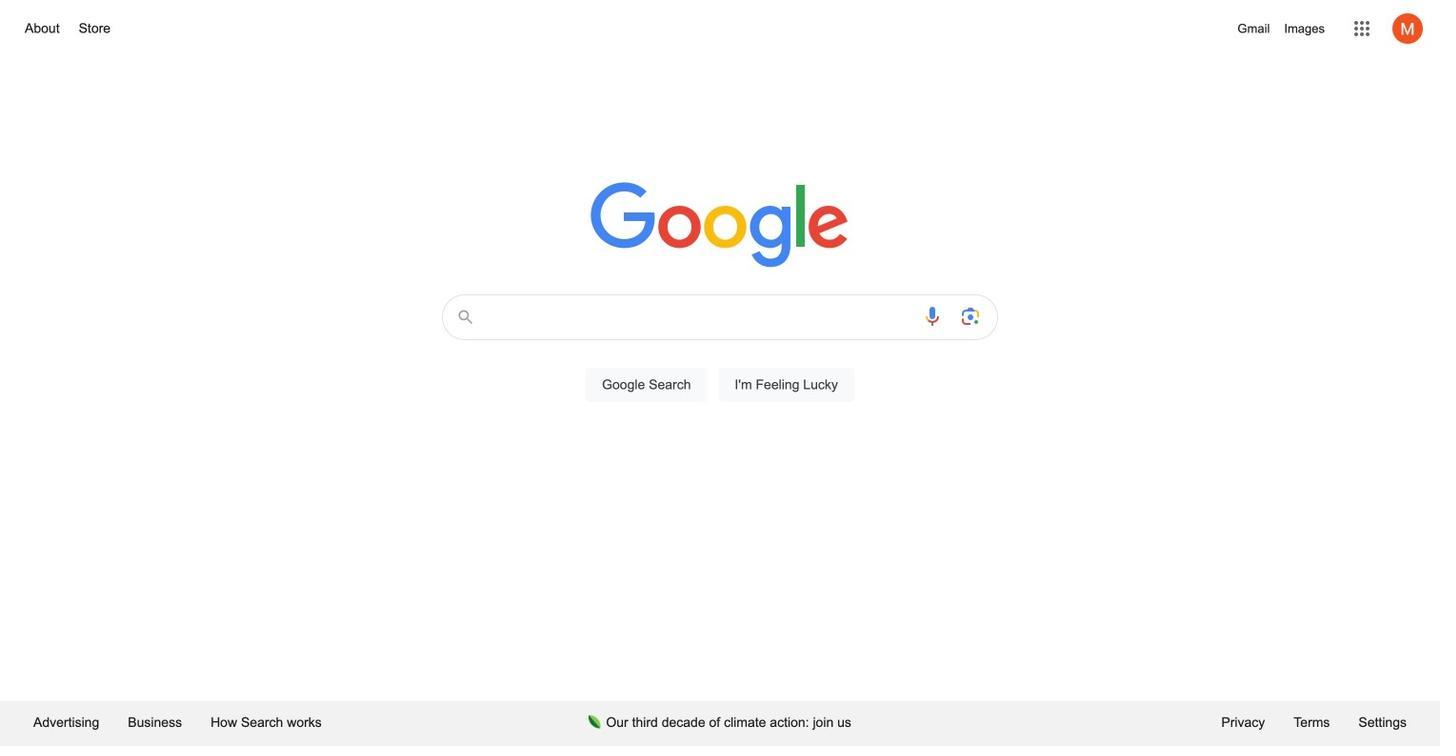 Task type: locate. For each thing, give the bounding box(es) containing it.
search by image image
[[960, 305, 982, 328]]

search by voice image
[[921, 305, 944, 328]]

None search field
[[19, 289, 1422, 424]]



Task type: describe. For each thing, give the bounding box(es) containing it.
google image
[[591, 182, 850, 270]]



Task type: vqa. For each thing, say whether or not it's contained in the screenshot.
search field
yes



